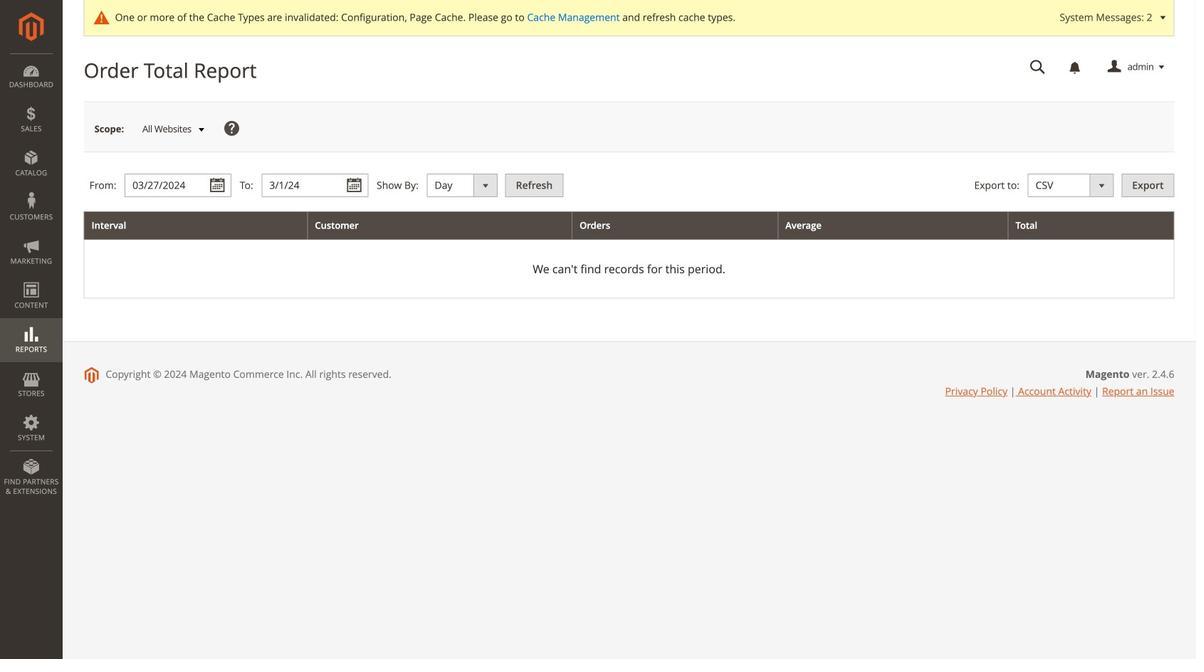 Task type: describe. For each thing, give the bounding box(es) containing it.
magento admin panel image
[[19, 12, 44, 41]]



Task type: locate. For each thing, give the bounding box(es) containing it.
menu bar
[[0, 53, 63, 504]]

None text field
[[125, 174, 232, 198], [262, 174, 369, 198], [125, 174, 232, 198], [262, 174, 369, 198]]



Task type: vqa. For each thing, say whether or not it's contained in the screenshot.
text box
yes



